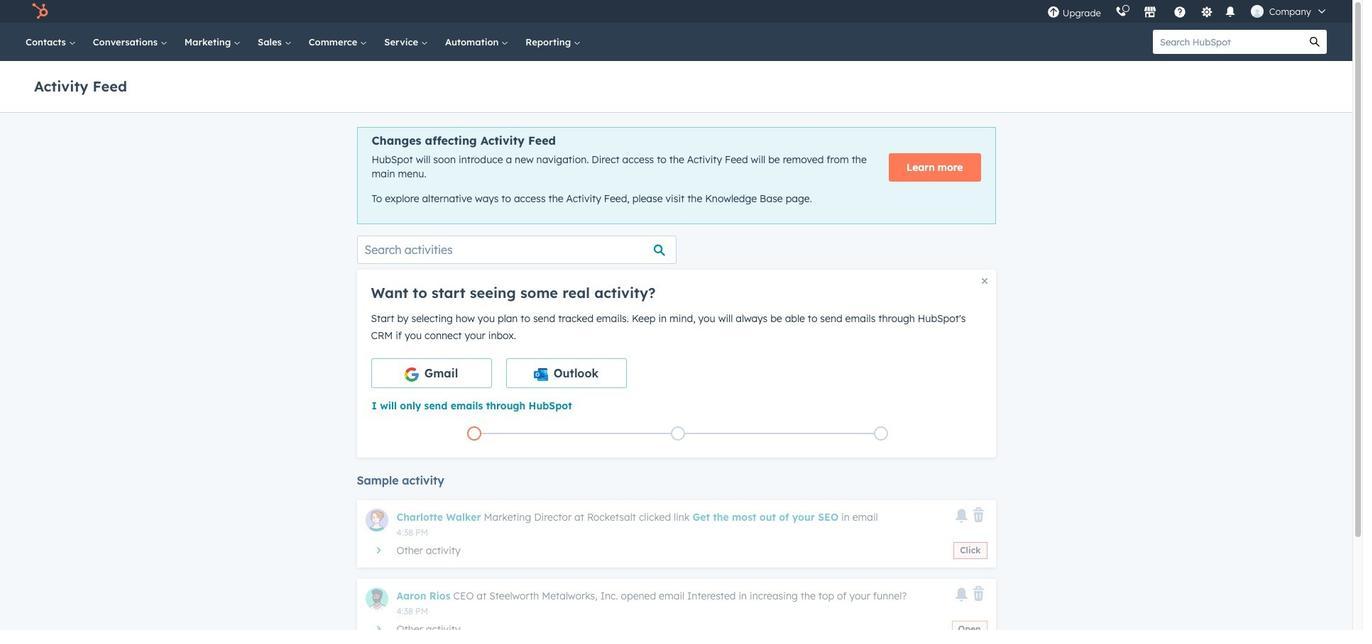 Task type: locate. For each thing, give the bounding box(es) containing it.
onboarding.steps.finalstep.title image
[[878, 431, 885, 438]]

menu
[[1040, 0, 1336, 23]]

None checkbox
[[371, 358, 492, 388]]

onboarding.steps.sendtrackedemailingmail.title image
[[674, 431, 681, 438]]

list
[[372, 424, 983, 444]]

marketplaces image
[[1144, 6, 1157, 19]]

None checkbox
[[506, 358, 627, 388]]

close image
[[982, 278, 987, 284]]



Task type: describe. For each thing, give the bounding box(es) containing it.
Search HubSpot search field
[[1153, 30, 1303, 54]]

Search activities search field
[[357, 236, 676, 264]]

jacob simon image
[[1251, 5, 1264, 18]]



Task type: vqa. For each thing, say whether or not it's contained in the screenshot.
onboarding.steps.finalStep.title "icon"
yes



